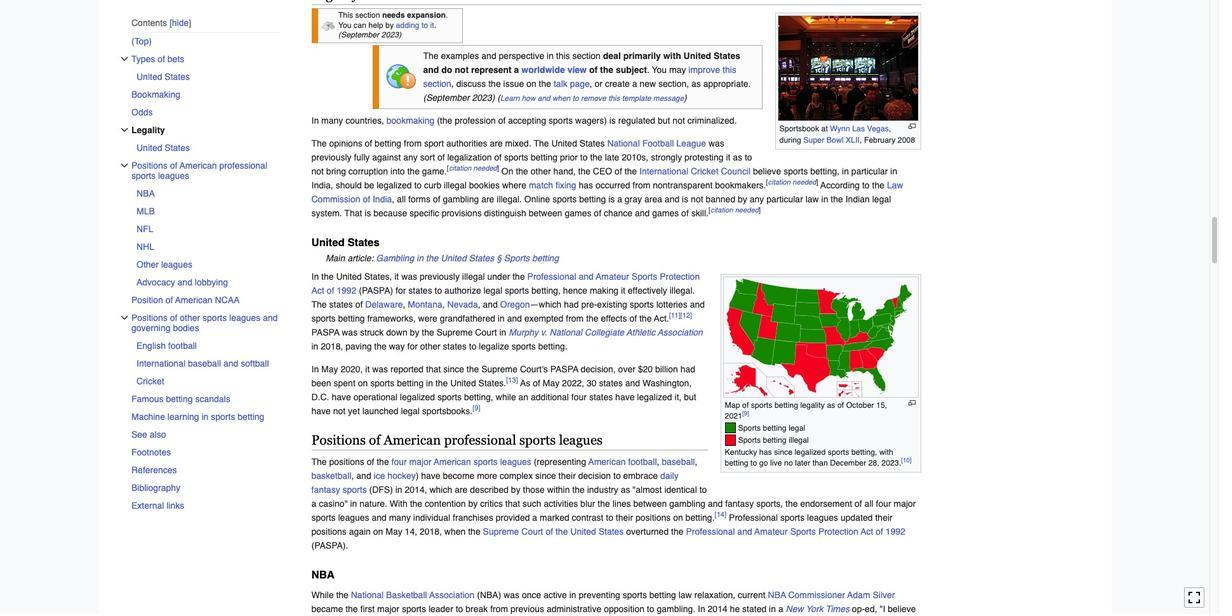 Task type: locate. For each thing, give the bounding box(es) containing it.
betting right § sports
[[532, 253, 559, 264]]

citation for [ citation needed ]
[[711, 206, 733, 215]]

positions inside professional sports leagues updated their positions again on may 14, 2018, when the
[[312, 527, 347, 537]]

other
[[531, 166, 551, 176], [180, 313, 200, 323], [420, 342, 441, 352]]

2 vertical spatial from
[[566, 314, 584, 324]]

[14]
[[715, 511, 727, 520]]

individual
[[413, 513, 451, 523]]

1 vertical spatial previously
[[420, 272, 460, 282]]

legal down the under
[[484, 286, 503, 296]]

court down provided
[[522, 527, 543, 537]]

1 horizontal spatial betting.
[[686, 513, 715, 523]]

national inside paspa was struck down by the supreme court in murphy v. national collegiate athletic association in 2018, paving the way for other states to legalize sports betting.
[[550, 328, 582, 338]]

2 horizontal spatial .
[[647, 65, 650, 75]]

betting inside the in may 2020, it was reported that since the supreme court's paspa decision, over $20 billion had been spent on sports betting in the united states.
[[397, 379, 424, 389]]

1 vertical spatial needed
[[793, 178, 817, 187]]

it inside (paspa) for states to authorize legal sports betting, hence making it effectively illegal. the states of
[[621, 286, 626, 296]]

1992 inside professional and amateur sports protection act of 1992
[[337, 286, 357, 296]]

was left reported
[[372, 365, 388, 375]]

of
[[157, 54, 165, 64], [589, 65, 598, 75], [498, 115, 506, 126], [365, 138, 372, 148], [438, 152, 445, 162], [494, 152, 502, 162], [170, 161, 177, 171], [615, 166, 622, 176], [363, 194, 370, 204], [433, 194, 441, 204], [594, 208, 602, 218], [682, 208, 689, 218], [327, 286, 334, 296], [165, 295, 173, 305], [356, 300, 363, 310], [170, 313, 177, 323], [630, 314, 637, 324], [533, 379, 541, 389], [743, 401, 749, 410], [838, 401, 844, 410], [369, 433, 381, 448], [367, 457, 374, 467], [855, 499, 862, 509], [546, 527, 553, 537], [876, 527, 884, 537]]

1 horizontal spatial this
[[609, 94, 620, 103]]

casino"
[[319, 499, 348, 509]]

the up in the united states, it was previously illegal under the
[[426, 253, 439, 264]]

this up appropriate.
[[723, 65, 737, 75]]

2023 down . you can help by
[[382, 31, 399, 39]]

and inside "( september 2023 ) ( learn how and when to remove this template message )"
[[538, 94, 551, 103]]

can
[[354, 21, 366, 30]]

0 vertical spatial since
[[444, 365, 464, 375]]

3 x small image from the top
[[120, 162, 128, 169]]

betting up struck
[[338, 314, 365, 324]]

illegal right curb
[[444, 180, 467, 190]]

in up 'with' on the left bottom of page
[[396, 485, 403, 495]]

betting. inside (dfs) in 2014, which are described by those within the industry as "almost identical to a casino" in nature. with the contention by critics that such activities blur the lines between gambling and fantasy sports, the endorsement of all four major sports leagues and many individual franchises provided a marked contrast to their positions on betting.
[[686, 513, 715, 523]]

a
[[514, 65, 519, 75], [632, 79, 637, 89], [618, 194, 622, 204], [312, 499, 317, 509], [533, 513, 538, 523]]

1992
[[337, 286, 357, 296], [886, 527, 906, 537]]

1 horizontal spatial has
[[760, 448, 772, 457]]

from inside match fixing has occurred from nontransparent bookmakers. [ citation needed ] according to the
[[633, 180, 651, 190]]

other up match at the left of page
[[531, 166, 551, 176]]

sports
[[549, 115, 573, 126], [504, 152, 529, 162], [784, 166, 808, 176], [131, 171, 155, 181], [553, 194, 577, 204], [505, 286, 529, 296], [630, 300, 654, 310], [202, 313, 227, 323], [312, 314, 336, 324], [512, 342, 536, 352], [370, 379, 395, 389], [438, 392, 462, 403], [751, 401, 773, 410], [211, 412, 235, 422], [520, 433, 556, 448], [828, 448, 850, 457], [474, 457, 498, 467], [343, 485, 367, 495], [312, 513, 336, 523], [781, 513, 805, 523], [623, 591, 647, 601]]

note
[[312, 251, 921, 265]]

talk page link
[[554, 79, 590, 89]]

to up "indian" at the right of page
[[863, 180, 870, 190]]

0 vertical spatial illegal
[[444, 180, 467, 190]]

( for adding
[[338, 31, 341, 39]]

international inside [ citation needed ] on the other hand, the ceo of the international cricket council
[[640, 166, 689, 176]]

united states link for types of bets
[[136, 68, 280, 86]]

0 horizontal spatial citation needed link
[[449, 164, 497, 173]]

by
[[386, 21, 394, 30], [738, 194, 748, 204], [410, 328, 420, 338], [511, 485, 521, 495], [468, 499, 478, 509]]

it inside was previously fully against any sort of legalization of sports betting prior to the late 2010s, strongly protesting it as to not bring corruption into the game.
[[726, 152, 731, 162]]

[10] link
[[902, 457, 912, 464]]

0 vertical spatial national
[[608, 138, 640, 148]]

in inside , all forms of gambling are illegal. online sports betting is a gray area and is not banned by any particular law in the indian legal system. that is because specific provisions distinguish between games of chance and games of skill.
[[822, 194, 829, 204]]

nontransparent
[[653, 180, 713, 190]]

national basketball association link
[[351, 591, 475, 601]]

0 vertical spatial this
[[556, 51, 570, 61]]

vegas
[[867, 124, 889, 134]]

amateur up making
[[596, 272, 629, 282]]

nhl
[[136, 242, 154, 252]]

in for in many countries, bookmaking (the profession of accepting sports wagers) is regulated but not criminalized.
[[312, 115, 319, 126]]

3 in from the top
[[312, 365, 319, 375]]

note containing main article:
[[312, 251, 921, 265]]

0 horizontal spatial cricket
[[136, 377, 164, 387]]

their inside the positions of the four major american sports leagues (representing american football , baseball , basketball , and ice hockey ) have become more complex since their decision to embrace
[[559, 471, 576, 481]]

1 vertical spatial x small image
[[120, 126, 128, 134]]

fantasy down basketball link
[[312, 485, 340, 495]]

supreme inside the in may 2020, it was reported that since the supreme court's paspa decision, over $20 billion had been spent on sports betting in the united states.
[[482, 365, 518, 375]]

professional up four major american sports leagues link
[[444, 433, 516, 448]]

citation
[[449, 164, 472, 173], [768, 178, 791, 187], [711, 206, 733, 215]]

has inside 'kentucky has since legalized sports betting, with betting to go live no later than december 28, 2023. [10]'
[[760, 448, 772, 457]]

identical
[[665, 485, 697, 495]]

citation for [ citation needed ] on the other hand, the ceo of the international cricket council
[[449, 164, 472, 173]]

1 vertical spatial paspa
[[551, 365, 579, 375]]

united states down types of bets
[[136, 72, 190, 82]]

states up improve
[[714, 51, 741, 61]]

particular inside believe sports betting, in particular in india, should be legalized to curb illegal bookies where
[[852, 166, 888, 176]]

betting, inside believe sports betting, in particular in india, should be legalized to curb illegal bookies where
[[811, 166, 840, 176]]

[11]
[[669, 311, 681, 320]]

on inside (dfs) in 2014, which are described by those within the industry as "almost identical to a casino" in nature. with the contention by critics that such activities blur the lines between gambling and fantasy sports, the endorsement of all four major sports leagues and many individual franchises provided a marked contrast to their positions on betting.
[[673, 513, 683, 523]]

national left basketball
[[351, 591, 384, 601]]

in inside united states main article: gambling in the united states § sports betting
[[417, 253, 424, 264]]

1 horizontal spatial cricket
[[691, 166, 719, 176]]

are inside (dfs) in 2014, which are described by those within the industry as "almost identical to a casino" in nature. with the contention by critics that such activities blur the lines between gambling and fantasy sports, the endorsement of all four major sports leagues and many individual franchises provided a marked contrast to their positions on betting.
[[455, 485, 468, 495]]

0 vertical spatial gambling
[[443, 194, 479, 204]]

1 vertical spatial this
[[723, 65, 737, 75]]

x small image for types of bets
[[120, 55, 128, 63]]

x small image
[[120, 55, 128, 63], [120, 126, 128, 134], [120, 162, 128, 169]]

to left go
[[751, 459, 757, 468]]

this section needs expansion
[[338, 11, 446, 20]]

1 horizontal spatial professional
[[444, 433, 516, 448]]

2 vertical spatial x small image
[[120, 162, 128, 169]]

0 vertical spatial x small image
[[120, 55, 128, 63]]

should
[[336, 180, 362, 190]]

their down (representing
[[559, 471, 576, 481]]

of inside [ citation needed ] on the other hand, the ceo of the international cricket council
[[615, 166, 622, 176]]

article:
[[348, 253, 374, 264]]

act down updated
[[861, 527, 874, 537]]

professional and amateur sports protection act of 1992
[[312, 272, 700, 296]]

1 horizontal spatial needed
[[735, 206, 759, 215]]

united down contrast
[[571, 527, 596, 537]]

when inside "( september 2023 ) ( learn how and when to remove this template message )"
[[553, 94, 571, 103]]

2021
[[725, 412, 743, 421]]

their inside professional sports leagues updated their positions again on may 14, 2018, when the
[[876, 513, 893, 523]]

leagues up complex on the left bottom of the page
[[500, 457, 532, 467]]

united
[[684, 51, 712, 61], [136, 72, 162, 82], [552, 138, 577, 148], [136, 143, 162, 153], [312, 236, 345, 249], [441, 253, 467, 264], [336, 272, 362, 282], [451, 379, 476, 389], [571, 527, 596, 537]]

2 x small image from the top
[[120, 126, 128, 134]]

in the united states, it was previously illegal under the
[[312, 272, 528, 282]]

2018, inside paspa was struck down by the supreme court in murphy v. national collegiate athletic association in 2018, paving the way for other states to legalize sports betting.
[[321, 342, 343, 352]]

1 vertical spatial are
[[482, 194, 494, 204]]

skill.
[[692, 208, 709, 218]]

1 horizontal spatial national
[[550, 328, 582, 338]]

in left countries,
[[312, 115, 319, 126]]

sports down 'position of american ncaa' link
[[202, 313, 227, 323]]

d.c.
[[312, 392, 329, 403]]

positions of american professional sports leagues up nba link
[[131, 161, 267, 181]]

2 vertical spatial this
[[609, 94, 620, 103]]

you
[[338, 21, 352, 30], [652, 65, 667, 75]]

when inside professional sports leagues updated their positions again on may 14, 2018, when the
[[445, 527, 466, 537]]

and inside deal primarily with united states and do not represent a
[[423, 65, 439, 75]]

protection up lotteries
[[660, 272, 700, 282]]

1 horizontal spatial with
[[880, 448, 894, 457]]

0 vertical spatial nba
[[136, 189, 155, 199]]

1 in from the top
[[312, 115, 319, 126]]

sports inside was previously fully against any sort of legalization of sports betting prior to the late 2010s, strongly protesting it as to not bring corruption into the game.
[[504, 152, 529, 162]]

perspective
[[499, 51, 545, 61]]

become
[[443, 471, 475, 481]]

states
[[409, 286, 432, 296], [329, 300, 353, 310], [443, 342, 467, 352], [599, 379, 623, 389], [589, 392, 613, 403]]

2 horizontal spatial national
[[608, 138, 640, 148]]

of inside the positions of the four major american sports leagues (representing american football , baseball , basketball , and ice hockey ) have become more complex since their decision to embrace
[[367, 457, 374, 467]]

states down decision,
[[599, 379, 623, 389]]

illegal up authorize
[[462, 272, 485, 282]]

as right legality
[[827, 401, 836, 410]]

had right billion
[[681, 365, 696, 375]]

. for . you can help by
[[446, 11, 448, 20]]

critics
[[480, 499, 503, 509]]

four major american sports leagues link
[[392, 457, 532, 467]]

0 horizontal spatial for
[[396, 286, 406, 296]]

that right reported
[[426, 365, 441, 375]]

1 horizontal spatial section
[[423, 79, 452, 89]]

0 horizontal spatial international
[[136, 359, 185, 369]]

1 vertical spatial gambling
[[670, 499, 706, 509]]

0 horizontal spatial may
[[321, 365, 338, 375]]

)
[[399, 31, 402, 39], [492, 93, 495, 103], [684, 93, 687, 103], [416, 471, 419, 481]]

sports inside daily fantasy sports
[[343, 485, 367, 495]]

nba right current
[[768, 591, 786, 601]]

2 in from the top
[[312, 272, 319, 282]]

0 vertical spatial professional
[[219, 161, 267, 171]]

needed for [ citation needed ] on the other hand, the ceo of the international cricket council
[[474, 164, 497, 173]]

legalized down "into"
[[377, 180, 412, 190]]

needed inside [ citation needed ] on the other hand, the ceo of the international cricket council
[[474, 164, 497, 173]]

1 vertical spatial you
[[652, 65, 667, 75]]

distinguish
[[484, 208, 526, 218]]

0 horizontal spatial major
[[409, 457, 432, 467]]

2 vertical spatial professional
[[686, 527, 735, 537]]

ice
[[374, 471, 385, 481]]

court's
[[520, 365, 548, 375]]

match
[[529, 180, 553, 190]]

2 vertical spatial in
[[312, 365, 319, 375]]

0 horizontal spatial 2023
[[382, 31, 399, 39]]

0 vertical spatial protection
[[660, 272, 700, 282]]

1 vertical spatial positions
[[131, 313, 167, 323]]

1 horizontal spatial had
[[681, 365, 696, 375]]

kentucky
[[725, 448, 757, 457]]

gambling inside (dfs) in 2014, which are described by those within the industry as "almost identical to a casino" in nature. with the contention by critics that such activities blur the lines between gambling and fantasy sports, the endorsement of all four major sports leagues and many individual franchises provided a marked contrast to their positions on betting.
[[670, 499, 706, 509]]

1 vertical spatial law
[[679, 591, 692, 601]]

[11] [12]
[[669, 311, 693, 320]]

professional and amateur sports protection act of 1992 link up oregon link
[[312, 272, 700, 296]]

sports up effectively
[[632, 272, 658, 282]]

launched
[[363, 406, 399, 417]]

previously up authorize
[[420, 272, 460, 282]]

1 vertical spatial september
[[426, 93, 470, 103]]

lobbying
[[195, 277, 228, 288]]

was left "once" on the bottom
[[504, 591, 520, 601]]

1 horizontal spatial gambling
[[670, 499, 706, 509]]

primarily
[[624, 51, 661, 61]]

cricket inside [ citation needed ] on the other hand, the ceo of the international cricket council
[[691, 166, 719, 176]]

are down bookies
[[482, 194, 494, 204]]

0 vertical spatial needed
[[474, 164, 497, 173]]

previously
[[312, 152, 352, 162], [420, 272, 460, 282]]

0 horizontal spatial previously
[[312, 152, 352, 162]]

betting inside was previously fully against any sort of legalization of sports betting prior to the late 2010s, strongly protesting it as to not bring corruption into the game.
[[531, 152, 558, 162]]

2 vertical spatial since
[[536, 471, 556, 481]]

betting inside , all forms of gambling are illegal. online sports betting is a gray area and is not banned by any particular law in the indian legal system. that is because specific provisions distinguish between games of chance and games of skill.
[[579, 194, 606, 204]]

1 horizontal spatial [
[[709, 206, 711, 215]]

in
[[312, 115, 319, 126], [312, 272, 319, 282], [312, 365, 319, 375]]

positions for positions of american professional sports leagues
[[131, 161, 167, 171]]

2 vertical spatial positions
[[312, 433, 366, 448]]

act
[[312, 286, 324, 296], [861, 527, 874, 537]]

four inside as of may 2022, 30 states and washington, d.c. have operational legalized sports betting, while an additional four states have legalized it, but have not yet launched legal sportsbooks.
[[572, 392, 587, 403]]

leagues
[[158, 171, 189, 181], [161, 260, 192, 270], [229, 313, 260, 323], [559, 433, 603, 448], [500, 457, 532, 467], [338, 513, 369, 523], [807, 513, 839, 523]]

since up 'sportsbooks.'
[[444, 365, 464, 375]]

positions of american professional sports leagues inside positions of american professional sports leagues link
[[131, 161, 267, 181]]

be
[[364, 180, 374, 190]]

a up issue
[[514, 65, 519, 75]]

american up hockey
[[384, 433, 441, 448]]

0 vertical spatial major
[[409, 457, 432, 467]]

. inside . you can help by
[[446, 11, 448, 20]]

2 vertical spatial supreme
[[483, 527, 519, 537]]

positions down yet
[[312, 433, 366, 448]]

0 horizontal spatial football
[[168, 341, 197, 351]]

the opinions of betting from sport authorities are mixed.  the united states national football league
[[312, 138, 706, 148]]

sports inside as of may 2022, 30 states and washington, d.c. have operational legalized sports betting, while an additional four states have legalized it, but have not yet launched legal sportsbooks.
[[438, 392, 462, 403]]

to down talk page link
[[573, 94, 579, 103]]

[9]
[[473, 404, 481, 413], [743, 410, 750, 417]]

citation inside [ citation needed ] on the other hand, the ceo of the international cricket council
[[449, 164, 472, 173]]

all inside (dfs) in 2014, which are described by those within the industry as "almost identical to a casino" in nature. with the contention by critics that such activities blur the lines between gambling and fantasy sports, the endorsement of all four major sports leagues and many individual franchises provided a marked contrast to their positions on betting.
[[865, 499, 874, 509]]

betting,
[[811, 166, 840, 176], [532, 286, 561, 296], [464, 392, 494, 403], [852, 448, 878, 457]]

0 horizontal spatial gambling
[[443, 194, 479, 204]]

1 vertical spatial court
[[522, 527, 543, 537]]

gambling
[[376, 253, 414, 264]]

,
[[452, 79, 454, 89], [590, 79, 592, 89], [889, 124, 892, 134], [860, 135, 862, 145], [392, 194, 395, 204], [403, 300, 406, 310], [443, 300, 445, 310], [478, 300, 481, 310], [657, 457, 660, 467], [695, 457, 698, 467], [352, 471, 354, 481]]

the down deal
[[600, 65, 614, 75]]

sports inside positions of other sports leagues and governing bodies
[[202, 313, 227, 323]]

sports up 'sportsbooks.'
[[438, 392, 462, 403]]

their inside (dfs) in 2014, which are described by those within the industry as "almost identical to a casino" in nature. with the contention by critics that such activities blur the lines between gambling and fantasy sports, the endorsement of all four major sports leagues and many individual franchises provided a marked contrast to their positions on betting.
[[616, 513, 633, 523]]

sports inside believe sports betting, in particular in india, should be legalized to curb illegal bookies where
[[784, 166, 808, 176]]

needed left the according
[[793, 178, 817, 187]]

. for .
[[647, 65, 650, 75]]

and inside advocacy and lobbying link
[[177, 277, 192, 288]]

0 vertical spatial citation needed link
[[449, 164, 497, 173]]

embrace
[[624, 471, 658, 481]]

las
[[853, 124, 865, 134]]

1 horizontal spatial other
[[420, 342, 441, 352]]

, left or
[[590, 79, 592, 89]]

many inside (dfs) in 2014, which are described by those within the industry as "almost identical to a casino" in nature. with the contention by critics that such activities blur the lines between gambling and fantasy sports, the endorsement of all four major sports leagues and many individual franchises provided a marked contrast to their positions on betting.
[[389, 513, 411, 523]]

0 horizontal spatial .
[[434, 21, 437, 30]]

1 games from the left
[[565, 208, 592, 218]]

to down lines
[[606, 513, 614, 523]]

14,
[[405, 527, 417, 537]]

1 vertical spatial section
[[573, 51, 601, 61]]

that
[[426, 365, 441, 375], [506, 499, 520, 509]]

you up new at the right top of the page
[[652, 65, 667, 75]]

but inside as of may 2022, 30 states and washington, d.c. have operational legalized sports betting, while an additional four states have legalized it, but have not yet launched legal sportsbooks.
[[684, 392, 697, 403]]

act.
[[654, 314, 669, 324]]

0 horizontal spatial all
[[397, 194, 406, 204]]

xlii
[[846, 135, 860, 145]]

sports down 2021
[[738, 423, 761, 433]]

with inside 'kentucky has since legalized sports betting, with betting to go live no later than december 28, 2023. [10]'
[[880, 448, 894, 457]]

the inside the positions of the four major american sports leagues (representing american football , baseball , basketball , and ice hockey ) have become more complex since their decision to embrace
[[312, 457, 327, 467]]

since inside the in may 2020, it was reported that since the supreme court's paspa decision, over $20 billion had been spent on sports betting in the united states.
[[444, 365, 464, 375]]

professional inside supreme court of the united states overturned the professional and amateur sports protection act of 1992 (paspa).
[[686, 527, 735, 537]]

between
[[529, 208, 563, 218], [634, 499, 667, 509]]

had inside "—which had pre-existing sports lotteries and sports betting frameworks, were grandfathered in and exempted from the effects of the act."
[[564, 300, 579, 310]]

(dfs)
[[369, 485, 393, 495]]

leagues inside the positions of the four major american sports leagues (representing american football , baseball , basketball , and ice hockey ) have become more complex since their decision to embrace
[[500, 457, 532, 467]]

bodies
[[173, 323, 199, 333]]

1 horizontal spatial protection
[[819, 527, 859, 537]]

have inside the positions of the four major american sports leagues (representing american football , baseball , basketball , and ice hockey ) have become more complex since their decision to embrace
[[421, 471, 441, 481]]

as
[[520, 379, 531, 389]]

sports up more
[[474, 457, 498, 467]]

accepting
[[508, 115, 546, 126]]

complex
[[500, 471, 533, 481]]

2018, inside professional sports leagues updated their positions again on may 14, 2018, when the
[[420, 527, 442, 537]]

supreme down provided
[[483, 527, 519, 537]]

the down "2014,"
[[410, 499, 423, 509]]

0 horizontal spatial many
[[321, 115, 343, 126]]

needed inside match fixing has occurred from nontransparent bookmakers. [ citation needed ] according to the
[[793, 178, 817, 187]]

sports
[[632, 272, 658, 282], [738, 423, 761, 433], [738, 436, 761, 445], [791, 527, 816, 537]]

2 horizontal spatial other
[[531, 166, 551, 176]]

professional inside professional and amateur sports protection act of 1992
[[528, 272, 577, 282]]

(
[[338, 31, 341, 39], [423, 93, 426, 103], [498, 93, 501, 103]]

2 vertical spatial citation
[[711, 206, 733, 215]]

the for the examples and perspective in this section
[[423, 51, 439, 61]]

0 vertical spatial section
[[355, 11, 380, 20]]

collegiate
[[585, 328, 625, 338]]

wynn
[[830, 124, 850, 134]]

sports inside professional sports leagues updated their positions again on may 14, 2018, when the
[[781, 513, 805, 523]]

to inside match fixing has occurred from nontransparent bookmakers. [ citation needed ] according to the
[[863, 180, 870, 190]]

positions inside the positions of american professional sports leagues
[[131, 161, 167, 171]]

[ down believe
[[766, 178, 768, 187]]

major down 2023.
[[894, 499, 916, 509]]

2 united states link from the top
[[136, 139, 280, 157]]

is
[[610, 115, 616, 126], [609, 194, 615, 204], [682, 194, 689, 204], [365, 208, 371, 218]]

1 vertical spatial cricket
[[136, 377, 164, 387]]

legalized inside believe sports betting, in particular in india, should be legalized to curb illegal bookies where
[[377, 180, 412, 190]]

[10]
[[902, 457, 912, 464]]

2 horizontal spatial needed
[[793, 178, 817, 187]]

act inside professional and amateur sports protection act of 1992
[[312, 286, 324, 296]]

united states for types of bets
[[136, 72, 190, 82]]

2 horizontal spatial [
[[766, 178, 768, 187]]

1 vertical spatial [
[[766, 178, 768, 187]]

. inside adding to it . ( september 2023 )
[[434, 21, 437, 30]]

other down position of american ncaa
[[180, 313, 200, 323]]

0 vertical spatial are
[[490, 138, 503, 148]]

1 horizontal spatial for
[[407, 342, 418, 352]]

of inside law commission of india
[[363, 194, 370, 204]]

betting, inside as of may 2022, 30 states and washington, d.c. have operational legalized sports betting, while an additional four states have legalized it, but have not yet launched legal sportsbooks.
[[464, 392, 494, 403]]

1 horizontal spatial since
[[536, 471, 556, 481]]

betting, up 28,
[[852, 448, 878, 457]]

citation needed link down banned
[[711, 206, 759, 215]]

1 horizontal spatial citation
[[711, 206, 733, 215]]

needed down bookmakers.
[[735, 206, 759, 215]]

wagers)
[[576, 115, 607, 126]]

in inside the in may 2020, it was reported that since the supreme court's paspa decision, over $20 billion had been spent on sports betting in the united states.
[[426, 379, 433, 389]]

of inside "—which had pre-existing sports lotteries and sports betting frameworks, were grandfathered in and exempted from the effects of the act."
[[630, 314, 637, 324]]

to inside 'kentucky has since legalized sports betting, with betting to go live no later than december 28, 2023. [10]'
[[751, 459, 757, 468]]

0 horizontal spatial [9]
[[473, 404, 481, 413]]

0 horizontal spatial their
[[559, 471, 576, 481]]

baseball link
[[662, 457, 695, 467]]

all inside , all forms of gambling are illegal. online sports betting is a gray area and is not banned by any particular law in the indian legal system. that is because specific provisions distinguish between games of chance and games of skill.
[[397, 194, 406, 204]]

0 horizontal spatial [
[[447, 164, 449, 173]]

1 horizontal spatial 2018,
[[420, 527, 442, 537]]

during
[[780, 135, 802, 145]]

has up go
[[760, 448, 772, 457]]

2 united states from the top
[[136, 143, 190, 153]]

leagues down "endorsement"
[[807, 513, 839, 523]]

amateur inside supreme court of the united states overturned the professional and amateur sports protection act of 1992 (paspa).
[[755, 527, 788, 537]]

daily fantasy sports
[[312, 471, 679, 495]]

citation down "legalization"
[[449, 164, 472, 173]]

1 vertical spatial with
[[880, 448, 894, 457]]

gray
[[625, 194, 642, 204]]

in for in the united states, it was previously illegal under the
[[312, 272, 319, 282]]

that
[[345, 208, 362, 218]]

1 united states from the top
[[136, 72, 190, 82]]

is right that
[[365, 208, 371, 218]]

1 x small image from the top
[[120, 55, 128, 63]]

0 vertical spatial previously
[[312, 152, 352, 162]]

section
[[355, 11, 380, 20], [573, 51, 601, 61], [423, 79, 452, 89]]

professional and amateur sports protection act of 1992 link down sports, at right bottom
[[686, 527, 906, 537]]

sports inside 'kentucky has since legalized sports betting, with betting to go live no later than december 28, 2023. [10]'
[[828, 448, 850, 457]]

betting, down states.
[[464, 392, 494, 403]]

united states link
[[136, 68, 280, 86], [136, 139, 280, 157]]

opinions
[[329, 138, 363, 148]]

] inside [ citation needed ] on the other hand, the ceo of the international cricket council
[[497, 164, 499, 173]]

particular inside , all forms of gambling are illegal. online sports betting is a gray area and is not banned by any particular law in the indian legal system. that is because specific provisions distinguish between games of chance and games of skill.
[[767, 194, 803, 204]]

1 horizontal spatial baseball
[[662, 457, 695, 467]]

0 vertical spatial united states link
[[136, 68, 280, 86]]

. up new at the right top of the page
[[647, 65, 650, 75]]

between down online on the left
[[529, 208, 563, 218]]

reported
[[391, 365, 424, 375]]

all
[[397, 194, 406, 204], [865, 499, 874, 509]]

sports inside positions of american professional sports leagues link
[[131, 171, 155, 181]]

since up no
[[774, 448, 793, 457]]

0 vertical spatial 2023
[[382, 31, 399, 39]]

positions for positions of other sports leagues and governing bodies
[[131, 313, 167, 323]]

, up because on the top
[[392, 194, 395, 204]]

by inside paspa was struck down by the supreme court in murphy v. national collegiate athletic association in 2018, paving the way for other states to legalize sports betting.
[[410, 328, 420, 338]]

1 vertical spatial from
[[633, 180, 651, 190]]

positions up (paspa).
[[312, 527, 347, 537]]

ceo
[[593, 166, 613, 176]]

states left delaware
[[329, 300, 353, 310]]

from
[[404, 138, 422, 148], [633, 180, 651, 190], [566, 314, 584, 324]]

sports down mixed.
[[504, 152, 529, 162]]

illegal up later
[[789, 436, 809, 445]]

sports down sports, at right bottom
[[781, 513, 805, 523]]

leagues up nba link
[[158, 171, 189, 181]]

2 horizontal spatial their
[[876, 513, 893, 523]]

the up ice
[[377, 457, 389, 467]]

were
[[418, 314, 438, 324]]

machine
[[131, 412, 165, 422]]

1 horizontal spatial that
[[506, 499, 520, 509]]

subject
[[616, 65, 647, 75]]

1 united states link from the top
[[136, 68, 280, 86]]

, left nevada link
[[443, 300, 445, 310]]

[9] link down states.
[[473, 404, 481, 413]]

[12]
[[681, 311, 693, 320]]

with up 2023.
[[880, 448, 894, 457]]

represent
[[471, 65, 512, 75]]

1 vertical spatial all
[[865, 499, 874, 509]]

decision
[[579, 471, 611, 481]]

0 horizontal spatial has
[[579, 180, 593, 190]]

leagues inside positions of other sports leagues and governing bodies
[[229, 313, 260, 323]]

0 vertical spatial betting.
[[538, 342, 568, 352]]

betting inside united states main article: gambling in the united states § sports betting
[[532, 253, 559, 264]]

0 vertical spatial association
[[658, 328, 703, 338]]

the left law
[[873, 180, 885, 190]]

contents
[[131, 18, 167, 28]]

0 vertical spatial 1992
[[337, 286, 357, 296]]

sports up 'sports betting legal'
[[751, 401, 773, 410]]

1 vertical spatial for
[[407, 342, 418, 352]]

sports up kentucky
[[738, 436, 761, 445]]

citation down believe
[[768, 178, 791, 187]]

1 horizontal spatial law
[[806, 194, 819, 204]]

1 vertical spatial act
[[861, 527, 874, 537]]

1 horizontal spatial [9]
[[743, 410, 750, 417]]

nhl link
[[136, 238, 280, 256]]



Task type: vqa. For each thing, say whether or not it's contained in the screenshot.
search box
no



Task type: describe. For each thing, give the bounding box(es) containing it.
authorize
[[445, 286, 481, 296]]

making
[[590, 286, 619, 296]]

the up 'blur' in the left of the page
[[573, 485, 585, 495]]

] for [ citation needed ] on the other hand, the ceo of the international cricket council
[[497, 164, 499, 173]]

professional for and
[[528, 272, 577, 282]]

2010s,
[[622, 152, 649, 162]]

and inside positions of other sports leagues and governing bodies
[[263, 313, 278, 323]]

, left ice
[[352, 471, 354, 481]]

legal inside (paspa) for states to authorize legal sports betting, hence making it effectively illegal. the states of
[[484, 286, 503, 296]]

to inside "( september 2023 ) ( learn how and when to remove this template message )"
[[573, 94, 579, 103]]

not down "message"
[[673, 115, 685, 126]]

any inside was previously fully against any sort of legalization of sports betting prior to the late 2010s, strongly protesting it as to not bring corruption into the game.
[[404, 152, 418, 162]]

fullscreen image
[[1189, 592, 1201, 605]]

india,
[[312, 180, 333, 190]]

x small image for legality
[[120, 126, 128, 134]]

the down main
[[321, 272, 334, 282]]

positions of other sports leagues and governing bodies link
[[131, 309, 280, 337]]

hand,
[[554, 166, 576, 176]]

united states link for legality
[[136, 139, 280, 157]]

in up law
[[891, 166, 898, 176]]

1 vertical spatial international
[[136, 359, 185, 369]]

international baseball and softball
[[136, 359, 269, 369]]

fantasy inside daily fantasy sports
[[312, 485, 340, 495]]

illegal. inside (paspa) for states to authorize legal sports betting, hence making it effectively illegal. the states of
[[670, 286, 695, 296]]

corruption
[[349, 166, 388, 176]]

the down 'marked'
[[556, 527, 568, 537]]

in inside "—which had pre-existing sports lotteries and sports betting frameworks, were grandfathered in and exempted from the effects of the act."
[[498, 314, 505, 324]]

have down over
[[616, 392, 635, 403]]

national football league link
[[608, 138, 706, 148]]

may inside as of may 2022, 30 states and washington, d.c. have operational legalized sports betting, while an additional four states have legalized it, but have not yet launched legal sportsbooks.
[[543, 379, 560, 389]]

the right on
[[516, 166, 528, 176]]

to up council
[[745, 152, 753, 162]]

1 horizontal spatial (
[[423, 93, 426, 103]]

where
[[502, 180, 527, 190]]

states down legality
[[164, 143, 190, 153]]

0 vertical spatial professional and amateur sports protection act of 1992 link
[[312, 272, 700, 296]]

united up authorize
[[441, 253, 467, 264]]

the down 'worldwide'
[[539, 79, 551, 89]]

sports inside map of sports betting legality as of october 15, 2021
[[751, 401, 773, 410]]

not inside deal primarily with united states and do not represent a
[[455, 65, 469, 75]]

other inside [ citation needed ] on the other hand, the ceo of the international cricket council
[[531, 166, 551, 176]]

sportsbooks.
[[422, 406, 473, 417]]

leagues up (representing
[[559, 433, 603, 448]]

law
[[887, 180, 904, 190]]

§ sports
[[497, 253, 530, 264]]

illegal. inside , all forms of gambling are illegal. online sports betting is a gray area and is not banned by any particular law in the indian legal system. that is because specific provisions distinguish between games of chance and games of skill.
[[497, 194, 522, 204]]

needed for [ citation needed ]
[[735, 206, 759, 215]]

have down d.c.
[[312, 406, 331, 417]]

according
[[821, 180, 860, 190]]

the inside match fixing has occurred from nontransparent bookmakers. [ citation needed ] according to the
[[873, 180, 885, 190]]

professional for sports
[[729, 513, 778, 523]]

the down pre-
[[586, 314, 599, 324]]

the left ceo
[[578, 166, 591, 176]]

sports right preventing
[[623, 591, 647, 601]]

was inside the in may 2020, it was reported that since the supreme court's paspa decision, over $20 billion had been spent on sports betting in the united states.
[[372, 365, 388, 375]]

, up identical
[[695, 457, 698, 467]]

betting down 'sports betting legal'
[[763, 436, 787, 445]]

protection inside professional and amateur sports protection act of 1992
[[660, 272, 700, 282]]

effects
[[601, 314, 627, 324]]

gambling inside , all forms of gambling are illegal. online sports betting is a gray area and is not banned by any particular law in the indian legal system. that is because specific provisions distinguish between games of chance and games of skill.
[[443, 194, 479, 204]]

at
[[822, 124, 828, 134]]

way
[[389, 342, 405, 352]]

betting up against
[[375, 138, 402, 148]]

blur
[[581, 499, 596, 509]]

or
[[595, 79, 603, 89]]

odds link
[[131, 103, 280, 121]]

no
[[785, 459, 793, 468]]

baseball inside the positions of the four major american sports leagues (representing american football , baseball , basketball , and ice hockey ) have become more complex since their decision to embrace
[[662, 457, 695, 467]]

for inside paspa was struck down by the supreme court in murphy v. national collegiate athletic association in 2018, paving the way for other states to legalize sports betting.
[[407, 342, 418, 352]]

[ citation needed ] on the other hand, the ceo of the international cricket council
[[447, 164, 751, 176]]

is right the "wagers)"
[[610, 115, 616, 126]]

deal primarily with united states and do not represent a
[[423, 51, 741, 75]]

between inside (dfs) in 2014, which are described by those within the industry as "almost identical to a casino" in nature. with the contention by critics that such activities blur the lines between gambling and fantasy sports, the endorsement of all four major sports leagues and many individual franchises provided a marked contrast to their positions on betting.
[[634, 499, 667, 509]]

down
[[386, 328, 408, 338]]

while
[[312, 591, 334, 601]]

[ for [ citation needed ] on the other hand, the ceo of the international cricket council
[[447, 164, 449, 173]]

united down article:
[[336, 272, 362, 282]]

betting, inside 'kentucky has since legalized sports betting, with betting to go live no later than december 28, 2023. [10]'
[[852, 448, 878, 457]]

0 horizontal spatial law
[[679, 591, 692, 601]]

nfl link
[[136, 220, 280, 238]]

the right mixed.
[[534, 138, 549, 148]]

from for betting
[[404, 138, 422, 148]]

, down wynn las vegas link
[[860, 135, 862, 145]]

sports down effectively
[[630, 300, 654, 310]]

was down gambling
[[402, 272, 417, 282]]

softball
[[241, 359, 269, 369]]

references link
[[131, 462, 280, 479]]

leagues inside the positions of american professional sports leagues
[[158, 171, 189, 181]]

was inside was previously fully against any sort of legalization of sports betting prior to the late 2010s, strongly protesting it as to not bring corruption into the game.
[[709, 138, 725, 148]]

, inside , all forms of gambling are illegal. online sports betting is a gray area and is not banned by any particular law in the indian legal system. that is because specific provisions distinguish between games of chance and games of skill.
[[392, 194, 395, 204]]

citation inside match fixing has occurred from nontransparent bookmakers. [ citation needed ] according to the
[[768, 178, 791, 187]]

1 horizontal spatial positions of american professional sports leagues
[[312, 433, 603, 448]]

provisions
[[442, 208, 482, 218]]

and inside international baseball and softball link
[[223, 359, 238, 369]]

than
[[813, 459, 828, 468]]

in up the according
[[842, 166, 849, 176]]

x small image for positions of american professional sports leagues
[[120, 162, 128, 169]]

that inside the in may 2020, it was reported that since the supreme court's paspa decision, over $20 billion had been spent on sports betting in the united states.
[[426, 365, 441, 375]]

on up how
[[527, 79, 537, 89]]

1 vertical spatial professional and amateur sports protection act of 1992 link
[[686, 527, 906, 537]]

) inside the positions of the four major american sports leagues (representing american football , baseball , basketball , and ice hockey ) have become more complex since their decision to embrace
[[416, 471, 419, 481]]

silver
[[873, 591, 895, 601]]

sports inside supreme court of the united states overturned the professional and amateur sports protection act of 1992 (paspa).
[[791, 527, 816, 537]]

oregon
[[500, 300, 530, 310]]

may inside professional sports leagues updated their positions again on may 14, 2018, when the
[[386, 527, 403, 537]]

is down the occurred
[[609, 194, 615, 204]]

) left learn
[[492, 93, 495, 103]]

, up grandfathered on the left bottom of page
[[478, 300, 481, 310]]

2 vertical spatial nba
[[768, 591, 786, 601]]

four inside the positions of the four major american sports leagues (representing american football , baseball , basketball , and ice hockey ) have become more complex since their decision to embrace
[[392, 457, 407, 467]]

sports inside the positions of the four major american sports leagues (representing american football , baseball , basketball , and ice hockey ) have become more complex since their decision to embrace
[[474, 457, 498, 467]]

any inside , all forms of gambling are illegal. online sports betting is a gray area and is not banned by any particular law in the indian legal system. that is because specific provisions distinguish between games of chance and games of skill.
[[750, 194, 764, 204]]

by up franchises
[[468, 499, 478, 509]]

major inside (dfs) in 2014, which are described by those within the industry as "almost identical to a casino" in nature. with the contention by critics that such activities blur the lines between gambling and fantasy sports, the endorsement of all four major sports leagues and many individual franchises provided a marked contrast to their positions on betting.
[[894, 499, 916, 509]]

paspa inside paspa was struck down by the supreme court in murphy v. national collegiate athletic association in 2018, paving the way for other states to legalize sports betting.
[[312, 328, 340, 338]]

[9] for [9] link to the left
[[473, 404, 481, 413]]

needs
[[382, 11, 405, 20]]

) inside adding to it . ( september 2023 )
[[399, 31, 402, 39]]

1 horizontal spatial citation needed link
[[711, 206, 759, 215]]

(nba)
[[477, 591, 501, 601]]

believe
[[753, 166, 782, 176]]

leagues inside professional sports leagues updated their positions again on may 14, 2018, when the
[[807, 513, 839, 523]]

by down complex on the left bottom of the page
[[511, 485, 521, 495]]

2 horizontal spatial citation needed link
[[768, 178, 817, 187]]

help
[[369, 21, 383, 30]]

is down nontransparent
[[682, 194, 689, 204]]

delaware link
[[365, 300, 403, 310]]

updated
[[841, 513, 873, 523]]

in many countries, bookmaking (the profession of accepting sports wagers) is regulated but not criminalized.
[[312, 115, 737, 126]]

the down represent
[[489, 79, 501, 89]]

bibliography link
[[131, 479, 280, 497]]

the for the opinions of betting from sport authorities are mixed.  the united states national football league
[[312, 138, 327, 148]]

was inside paspa was struck down by the supreme court in murphy v. national collegiate athletic association in 2018, paving the way for other states to legalize sports betting.
[[342, 328, 358, 338]]

american up become
[[434, 457, 471, 467]]

in left nature.
[[350, 499, 357, 509]]

, discuss the issue on the talk page , or create a new section, as appropriate.
[[452, 79, 751, 89]]

english
[[136, 341, 165, 351]]

in up worldwide view link
[[547, 51, 554, 61]]

hide
[[172, 18, 189, 28]]

[9] for the rightmost [9] link
[[743, 410, 750, 417]]

the up states.
[[467, 365, 479, 375]]

indian
[[846, 194, 870, 204]]

[11] link
[[669, 311, 681, 320]]

in up see also link
[[201, 412, 208, 422]]

0 horizontal spatial nba
[[136, 189, 155, 199]]

0 horizontal spatial [9] link
[[473, 404, 481, 413]]

the inside , all forms of gambling are illegal. online sports betting is a gray area and is not banned by any particular law in the indian legal system. that is because specific provisions distinguish between games of chance and games of skill.
[[831, 194, 843, 204]]

states down in the united states, it was previously illegal under the
[[409, 286, 432, 296]]

association inside paspa was struck down by the supreme court in murphy v. national collegiate athletic association in 2018, paving the way for other states to legalize sports betting.
[[658, 328, 703, 338]]

banned
[[706, 194, 736, 204]]

x small image
[[120, 314, 128, 322]]

active
[[544, 591, 567, 601]]

united states for legality
[[136, 143, 190, 153]]

positions inside (dfs) in 2014, which are described by those within the industry as "almost identical to a casino" in nature. with the contention by critics that such activities blur the lines between gambling and fantasy sports, the endorsement of all four major sports leagues and many individual franchises provided a marked contrast to their positions on betting.
[[636, 513, 671, 523]]

states down 30
[[589, 392, 613, 403]]

the down industry
[[598, 499, 610, 509]]

of inside (paspa) for states to authorize legal sports betting, hence making it effectively illegal. the states of
[[356, 300, 363, 310]]

amateur inside professional and amateur sports protection act of 1992
[[596, 272, 629, 282]]

to inside paspa was struck down by the supreme court in murphy v. national collegiate athletic association in 2018, paving the way for other states to legalize sports betting.
[[469, 342, 477, 352]]

to inside (paspa) for states to authorize legal sports betting, hence making it effectively illegal. the states of
[[435, 286, 442, 296]]

states inside paspa was struck down by the supreme court in murphy v. national collegiate athletic association in 2018, paving the way for other states to legalize sports betting.
[[443, 342, 467, 352]]

united down legality
[[136, 143, 162, 153]]

from inside "—which had pre-existing sports lotteries and sports betting frameworks, were grandfathered in and exempted from the effects of the act."
[[566, 314, 584, 324]]

to inside believe sports betting, in particular in india, should be legalized to curb illegal bookies where
[[414, 180, 422, 190]]

the right overturned
[[671, 527, 684, 537]]

football
[[643, 138, 674, 148]]

united up prior on the left top of page
[[552, 138, 577, 148]]

betting up learning
[[166, 394, 192, 404]]

legal inside as of may 2022, 30 states and washington, d.c. have operational legalized sports betting, while an additional four states have legalized it, but have not yet launched legal sportsbooks.
[[401, 406, 420, 417]]

to inside adding to it . ( september 2023 )
[[422, 21, 428, 30]]

betting up see also link
[[237, 412, 264, 422]]

frameworks,
[[367, 314, 416, 324]]

and inside the positions of the four major american sports leagues (representing american football , baseball , basketball , and ice hockey ) have become more complex since their decision to embrace
[[357, 471, 371, 481]]

legality link
[[131, 121, 289, 139]]

0 vertical spatial baseball
[[188, 359, 221, 369]]

sports betting legal
[[736, 423, 806, 433]]

murphy v. national collegiate athletic association link
[[509, 328, 703, 338]]

you inside . you can help by
[[338, 21, 352, 30]]

since inside 'kentucky has since legalized sports betting, with betting to go live no later than december 28, 2023. [10]'
[[774, 448, 793, 457]]

supreme inside supreme court of the united states overturned the professional and amateur sports protection act of 1992 (paspa).
[[483, 527, 519, 537]]

. you can help by
[[338, 11, 448, 30]]

2 horizontal spatial section
[[573, 51, 601, 61]]

a inside deal primarily with united states and do not represent a
[[514, 65, 519, 75]]

the down were
[[422, 328, 434, 338]]

[ for [ citation needed ]
[[709, 206, 711, 215]]

united down types
[[136, 72, 162, 82]]

a left new at the right top of the page
[[632, 79, 637, 89]]

0 horizontal spatial association
[[429, 591, 475, 601]]

sports inside (dfs) in 2014, which are described by those within the industry as "almost identical to a casino" in nature. with the contention by critics that such activities blur the lines between gambling and fantasy sports, the endorsement of all four major sports leagues and many individual franchises provided a marked contrast to their positions on betting.
[[312, 513, 336, 523]]

bring
[[326, 166, 346, 176]]

in may 2020, it was reported that since the supreme court's paspa decision, over $20 billion had been spent on sports betting in the united states.
[[312, 365, 696, 389]]

0 horizontal spatial professional
[[219, 161, 267, 171]]

have down spent
[[332, 392, 351, 403]]

betting. inside paspa was struck down by the supreme court in murphy v. national collegiate athletic association in 2018, paving the way for other states to legalize sports betting.
[[538, 342, 568, 352]]

american inside the positions of american professional sports leagues
[[179, 161, 217, 171]]

adding
[[396, 21, 420, 30]]

hence
[[563, 286, 588, 296]]

the down struck
[[374, 342, 387, 352]]

and inside supreme court of the united states overturned the professional and amateur sports protection act of 1992 (paspa).
[[738, 527, 753, 537]]

the for the positions of the four major american sports leagues (representing american football , baseball , basketball , and ice hockey ) have become more complex since their decision to embrace
[[312, 457, 327, 467]]

major inside the positions of the four major american sports leagues (representing american football , baseball , basketball , and ice hockey ) have become more complex since their decision to embrace
[[409, 457, 432, 467]]

legal down map of sports betting legality as of october 15, 2021
[[789, 423, 806, 433]]

1 horizontal spatial you
[[652, 65, 667, 75]]

the up [ citation needed ] on the other hand, the ceo of the international cricket council
[[590, 152, 603, 162]]

washington,
[[643, 379, 692, 389]]

mlb link
[[136, 202, 280, 220]]

, down do
[[452, 79, 454, 89]]

2008
[[898, 135, 916, 145]]

paving
[[346, 342, 372, 352]]

0 vertical spatial but
[[658, 115, 670, 126]]

american up decision
[[589, 457, 626, 467]]

it down gambling
[[395, 272, 399, 282]]

0 horizontal spatial section
[[355, 11, 380, 20]]

because
[[374, 208, 407, 218]]

by inside . you can help by
[[386, 21, 394, 30]]

0 horizontal spatial national
[[351, 591, 384, 601]]

previously inside was previously fully against any sort of legalization of sports betting prior to the late 2010s, strongly protesting it as to not bring corruption into the game.
[[312, 152, 352, 162]]

1 vertical spatial nba
[[312, 569, 335, 582]]

it,
[[675, 392, 682, 403]]

as down improve
[[692, 79, 701, 89]]

as inside (dfs) in 2014, which are described by those within the industry as "almost identical to a casino" in nature. with the contention by critics that such activities blur the lines between gambling and fantasy sports, the endorsement of all four major sports leagues and many individual franchises provided a marked contrast to their positions on betting.
[[621, 485, 630, 495]]

) down section,
[[684, 93, 687, 103]]

, left baseball link
[[657, 457, 660, 467]]

[12] link
[[681, 311, 693, 320]]

english football link
[[136, 337, 280, 355]]

leagues up advocacy and lobbying
[[161, 260, 192, 270]]

1 horizontal spatial previously
[[420, 272, 460, 282]]

between inside , all forms of gambling are illegal. online sports betting is a gray area and is not banned by any particular law in the indian legal system. that is because specific provisions distinguish between games of chance and games of skill.
[[529, 208, 563, 218]]

, up frameworks,
[[403, 300, 406, 310]]

deal
[[603, 51, 621, 61]]

legality
[[801, 401, 825, 410]]

in up been
[[312, 342, 319, 352]]

] for [ citation needed ]
[[759, 206, 761, 215]]

the down 2010s,
[[625, 166, 637, 176]]

betting inside map of sports betting legality as of october 15, 2021
[[775, 401, 798, 410]]

law inside , all forms of gambling are illegal. online sports betting is a gray area and is not banned by any particular law in the indian legal system. that is because specific provisions distinguish between games of chance and games of skill.
[[806, 194, 819, 204]]

in up legalize
[[500, 328, 507, 338]]

the up athletic at the bottom right of page
[[640, 314, 652, 324]]

states up the under
[[469, 253, 494, 264]]

sports down "( september 2023 ) ( learn how and when to remove this template message )"
[[549, 115, 573, 126]]

as inside map of sports betting legality as of october 15, 2021
[[827, 401, 836, 410]]

1 vertical spatial 2023
[[472, 93, 492, 103]]

the down § sports
[[513, 272, 525, 282]]

may inside the in may 2020, it was reported that since the supreme court's paspa decision, over $20 billion had been spent on sports betting in the united states.
[[321, 365, 338, 375]]

sports down main
[[312, 314, 336, 324]]

states down the "wagers)"
[[580, 138, 605, 148]]

basketball
[[312, 471, 352, 481]]

to right prior on the left top of page
[[580, 152, 588, 162]]

[ citation needed ]
[[709, 206, 761, 215]]

bookmaking
[[131, 89, 180, 100]]

1 vertical spatial illegal
[[462, 272, 485, 282]]

hockey
[[388, 471, 416, 481]]

1 vertical spatial professional
[[444, 433, 516, 448]]

betting up "sports betting illegal"
[[763, 423, 787, 433]]

a left casino"
[[312, 499, 317, 509]]

2 games from the left
[[653, 208, 679, 218]]

a down the such in the left of the page
[[533, 513, 538, 523]]

online
[[525, 194, 550, 204]]

states down bets
[[164, 72, 190, 82]]

page
[[570, 79, 590, 89]]

the up 'sportsbooks.'
[[436, 379, 448, 389]]

2023 inside adding to it . ( september 2023 )
[[382, 31, 399, 39]]

30
[[587, 379, 597, 389]]

american down advocacy and lobbying
[[175, 295, 212, 305]]

0 vertical spatial many
[[321, 115, 343, 126]]

states up article:
[[348, 236, 380, 249]]

[icon] image
[[322, 21, 335, 30]]

the right while
[[336, 591, 349, 601]]

industry
[[587, 485, 619, 495]]

( for (
[[498, 93, 501, 103]]

1 horizontal spatial [9] link
[[743, 410, 750, 417]]

not inside was previously fully against any sort of legalization of sports betting prior to the late 2010s, strongly protesting it as to not bring corruption into the game.
[[312, 166, 324, 176]]

that inside (dfs) in 2014, which are described by those within the industry as "almost identical to a casino" in nature. with the contention by critics that such activities blur the lines between gambling and fantasy sports, the endorsement of all four major sports leagues and many individual franchises provided a marked contrast to their positions on betting.
[[506, 499, 520, 509]]

has inside match fixing has occurred from nontransparent bookmakers. [ citation needed ] according to the
[[579, 180, 593, 190]]

december
[[830, 459, 867, 468]]

view
[[568, 65, 587, 75]]

live
[[771, 459, 782, 468]]

states inside supreme court of the united states overturned the professional and amateur sports protection act of 1992 (paspa).
[[599, 527, 624, 537]]

was previously fully against any sort of legalization of sports betting prior to the late 2010s, strongly protesting it as to not bring corruption into the game.
[[312, 138, 753, 176]]

learn
[[501, 94, 520, 103]]

2 vertical spatial illegal
[[789, 436, 809, 445]]

in for in may 2020, it was reported that since the supreme court's paspa decision, over $20 billion had been spent on sports betting in the united states.
[[312, 365, 319, 375]]

improve this section link
[[423, 65, 737, 89]]

court inside paspa was struck down by the supreme court in murphy v. national collegiate athletic association in 2018, paving the way for other states to legalize sports betting.
[[475, 328, 497, 338]]

sports up (representing
[[520, 433, 556, 448]]

nba commissioner link
[[768, 591, 845, 601]]

appropriate.
[[704, 79, 751, 89]]

to inside the positions of the four major american sports leagues (representing american football , baseball , basketball , and ice hockey ) have become more complex since their decision to embrace
[[614, 471, 621, 481]]

united up main
[[312, 236, 345, 249]]

discuss
[[456, 79, 486, 89]]

go
[[760, 459, 768, 468]]

globe icon. image
[[386, 64, 416, 90]]

by inside , all forms of gambling are illegal. online sports betting is a gray area and is not banned by any particular law in the indian legal system. that is because specific provisions distinguish between games of chance and games of skill.
[[738, 194, 748, 204]]

protesting
[[685, 152, 724, 162]]

in right the active
[[570, 591, 577, 601]]

not inside , all forms of gambling are illegal. online sports betting is a gray area and is not banned by any particular law in the indian legal system. that is because specific provisions distinguish between games of chance and games of skill.
[[691, 194, 704, 204]]

betting left relaxation,
[[650, 591, 676, 601]]

legalized down reported
[[400, 392, 435, 403]]

sports inside professional and amateur sports protection act of 1992
[[632, 272, 658, 282]]

types of bets link
[[131, 50, 280, 68]]

the right "into"
[[407, 166, 420, 176]]

from for occurred
[[633, 180, 651, 190]]

famous
[[131, 394, 163, 404]]



